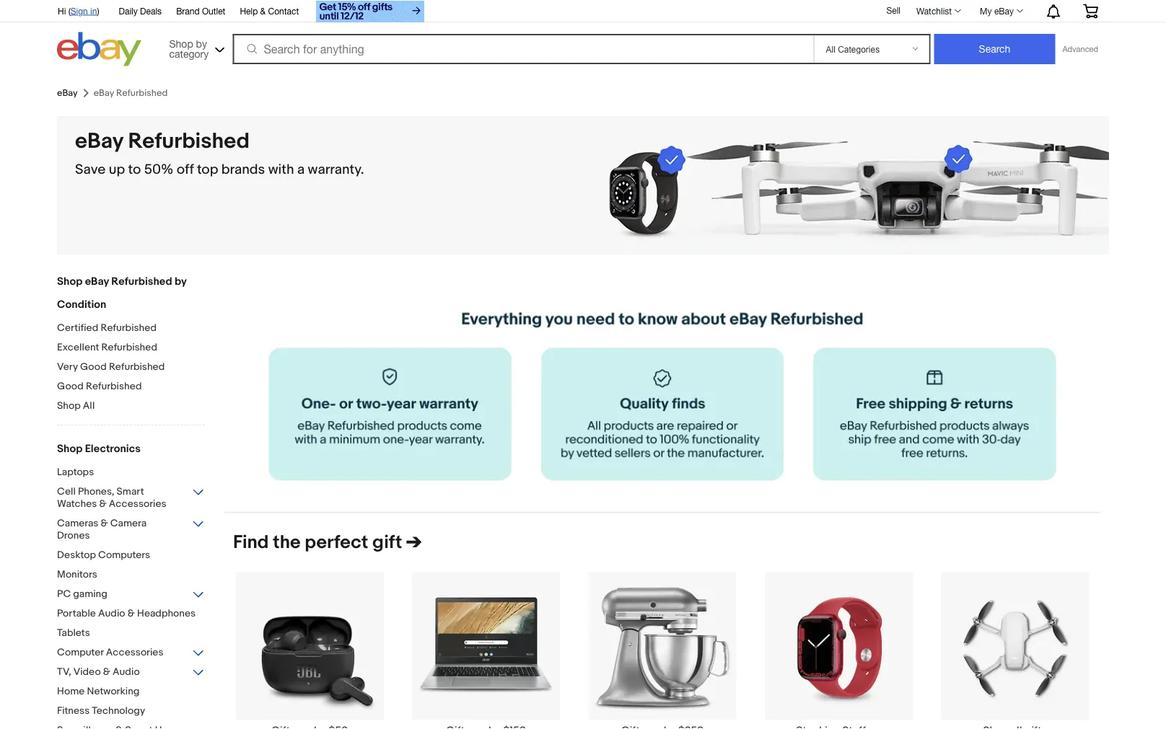 Task type: describe. For each thing, give the bounding box(es) containing it.
portable audio & headphones link
[[57, 608, 205, 622]]

home networking link
[[57, 686, 205, 700]]

shop electronics
[[57, 443, 141, 456]]

brand
[[176, 6, 200, 16]]

off
[[177, 161, 194, 178]]

advanced
[[1063, 44, 1099, 54]]

shop all link
[[57, 400, 205, 414]]

outlet
[[202, 6, 226, 16]]

perfect
[[305, 532, 368, 554]]

shop inside certified refurbished excellent refurbished very good refurbished good refurbished shop all
[[57, 400, 81, 412]]

gift
[[372, 532, 402, 554]]

find the perfect gift ➔
[[233, 532, 422, 554]]

the
[[273, 532, 301, 554]]

cell phones, smart watches & accessories button
[[57, 486, 205, 512]]

none text field inside find the perfect gift ➔ main content
[[225, 282, 1101, 513]]

account navigation
[[50, 0, 1110, 24]]

monitors
[[57, 569, 97, 581]]

up
[[109, 161, 125, 178]]

pc gaming button
[[57, 588, 205, 602]]

watches
[[57, 498, 97, 510]]

shop by category
[[169, 38, 209, 60]]

my
[[981, 6, 992, 16]]

find the perfect gift ➔ main content
[[216, 270, 1110, 730]]

my ebay
[[981, 6, 1014, 16]]

computers
[[98, 549, 150, 562]]

laptops cell phones, smart watches & accessories cameras & camera drones desktop computers monitors pc gaming portable audio & headphones tablets computer accessories tv, video & audio home networking fitness technology
[[57, 466, 196, 718]]

excellent
[[57, 341, 99, 354]]

tv, video & audio button
[[57, 666, 205, 680]]

pc
[[57, 588, 71, 601]]

tablets
[[57, 627, 90, 640]]

laptops
[[57, 466, 94, 479]]

shop for shop electronics
[[57, 443, 83, 456]]

Search for anything text field
[[235, 35, 811, 63]]

shop ebay refurbished by condition
[[57, 275, 187, 311]]

ebay link
[[57, 88, 78, 99]]

computer accessories button
[[57, 647, 205, 661]]

top
[[197, 161, 218, 178]]

brand outlet link
[[176, 4, 226, 19]]

1 vertical spatial audio
[[113, 666, 140, 679]]

ebay inside ebay refurbished save up to 50% off top brands with a warranty.
[[75, 129, 123, 155]]

very
[[57, 361, 78, 373]]

desktop computers link
[[57, 549, 205, 563]]

electronics
[[85, 443, 141, 456]]

condition
[[57, 298, 106, 311]]

portable
[[57, 608, 96, 620]]

fitness technology link
[[57, 705, 205, 719]]

(
[[68, 6, 71, 16]]

sell
[[887, 5, 901, 15]]

➔
[[407, 532, 422, 554]]

help & contact
[[240, 6, 299, 16]]

watchlist link
[[909, 2, 968, 19]]

shop by category button
[[163, 32, 228, 63]]

laptops link
[[57, 466, 205, 480]]

fitness
[[57, 705, 90, 718]]

daily
[[119, 6, 138, 16]]

video
[[73, 666, 101, 679]]

to
[[128, 161, 141, 178]]

0 vertical spatial accessories
[[109, 498, 166, 510]]

& right video
[[103, 666, 110, 679]]

refurbished up excellent refurbished link
[[101, 322, 157, 334]]

my ebay link
[[973, 2, 1030, 19]]

cameras
[[57, 518, 98, 530]]

a
[[297, 161, 305, 178]]

certified refurbished link
[[57, 322, 205, 336]]

your shopping cart image
[[1083, 4, 1100, 18]]

daily deals
[[119, 6, 162, 16]]

warranty.
[[308, 161, 364, 178]]

ebay inside account navigation
[[995, 6, 1014, 16]]

1 vertical spatial good
[[57, 380, 84, 393]]

watchlist
[[917, 6, 952, 16]]

refurbished inside ebay refurbished save up to 50% off top brands with a warranty.
[[128, 129, 250, 155]]

camera
[[110, 518, 147, 530]]

by inside shop by category
[[196, 38, 207, 49]]

help & contact link
[[240, 4, 299, 19]]

daily deals link
[[119, 4, 162, 19]]

sign in link
[[71, 6, 97, 16]]

very good refurbished link
[[57, 361, 205, 375]]

hi ( sign in )
[[58, 6, 99, 16]]

desktop
[[57, 549, 96, 562]]

phones,
[[78, 486, 114, 498]]

home
[[57, 686, 85, 698]]

with
[[268, 161, 294, 178]]



Task type: locate. For each thing, give the bounding box(es) containing it.
None submit
[[935, 34, 1056, 64]]

tablets link
[[57, 627, 205, 641]]

cameras & camera drones button
[[57, 518, 205, 544]]

shop down brand
[[169, 38, 193, 49]]

excellent refurbished link
[[57, 341, 205, 355]]

1 vertical spatial by
[[175, 275, 187, 288]]

good down very
[[57, 380, 84, 393]]

shop inside shop ebay refurbished by condition
[[57, 275, 83, 288]]

refurbished down certified refurbished link
[[101, 341, 157, 354]]

advanced link
[[1056, 35, 1106, 64]]

& down pc gaming dropdown button
[[128, 608, 135, 620]]

&
[[260, 6, 266, 16], [99, 498, 107, 510], [101, 518, 108, 530], [128, 608, 135, 620], [103, 666, 110, 679]]

help
[[240, 6, 258, 16]]

contact
[[268, 6, 299, 16]]

all
[[83, 400, 95, 412]]

refurbished inside shop ebay refurbished by condition
[[111, 275, 172, 288]]

networking
[[87, 686, 140, 698]]

by up certified refurbished link
[[175, 275, 187, 288]]

shop for shop by category
[[169, 38, 193, 49]]

shop by category banner
[[50, 0, 1110, 70]]

1 horizontal spatial by
[[196, 38, 207, 49]]

drones
[[57, 530, 90, 542]]

audio down computer accessories dropdown button
[[113, 666, 140, 679]]

gaming
[[73, 588, 107, 601]]

refurbished up off
[[128, 129, 250, 155]]

accessories
[[109, 498, 166, 510], [106, 647, 164, 659]]

by inside shop ebay refurbished by condition
[[175, 275, 187, 288]]

& right help
[[260, 6, 266, 16]]

0 vertical spatial audio
[[98, 608, 125, 620]]

cell
[[57, 486, 76, 498]]

None text field
[[225, 282, 1101, 513]]

good refurbished link
[[57, 380, 205, 394]]

brands
[[222, 161, 265, 178]]

monitors link
[[57, 569, 205, 583]]

by
[[196, 38, 207, 49], [175, 275, 187, 288]]

audio down pc gaming dropdown button
[[98, 608, 125, 620]]

shop inside shop by category
[[169, 38, 193, 49]]

ebay refurbished image
[[225, 282, 1101, 512]]

refurbished up certified refurbished link
[[111, 275, 172, 288]]

technology
[[92, 705, 145, 718]]

smart
[[117, 486, 144, 498]]

0 horizontal spatial by
[[175, 275, 187, 288]]

ebay inside shop ebay refurbished by condition
[[85, 275, 109, 288]]

0 vertical spatial by
[[196, 38, 207, 49]]

certified
[[57, 322, 98, 334]]

category
[[169, 48, 209, 60]]

1 vertical spatial accessories
[[106, 647, 164, 659]]

refurbished down the very good refurbished link
[[86, 380, 142, 393]]

sign
[[71, 6, 88, 16]]

list
[[216, 572, 1110, 730]]

computer
[[57, 647, 104, 659]]

tv,
[[57, 666, 71, 679]]

good
[[80, 361, 107, 373], [57, 380, 84, 393]]

ebay
[[995, 6, 1014, 16], [57, 88, 78, 99], [75, 129, 123, 155], [85, 275, 109, 288]]

hi
[[58, 6, 66, 16]]

accessories down tablets "link"
[[106, 647, 164, 659]]

find
[[233, 532, 269, 554]]

shop for shop ebay refurbished by condition
[[57, 275, 83, 288]]

sell link
[[880, 5, 908, 15]]

headphones
[[137, 608, 196, 620]]

accessories up camera
[[109, 498, 166, 510]]

certified refurbished excellent refurbished very good refurbished good refurbished shop all
[[57, 322, 165, 412]]

shop
[[169, 38, 193, 49], [57, 275, 83, 288], [57, 400, 81, 412], [57, 443, 83, 456]]

good down excellent
[[80, 361, 107, 373]]

deals
[[140, 6, 162, 16]]

shop up condition
[[57, 275, 83, 288]]

)
[[97, 6, 99, 16]]

shop up laptops
[[57, 443, 83, 456]]

audio
[[98, 608, 125, 620], [113, 666, 140, 679]]

& left camera
[[101, 518, 108, 530]]

& right watches
[[99, 498, 107, 510]]

get an extra 15% off image
[[316, 1, 425, 22]]

none submit inside shop by category banner
[[935, 34, 1056, 64]]

0 vertical spatial good
[[80, 361, 107, 373]]

brand outlet
[[176, 6, 226, 16]]

refurbished down excellent refurbished link
[[109, 361, 165, 373]]

ebay refurbished save up to 50% off top brands with a warranty.
[[75, 129, 364, 178]]

in
[[90, 6, 97, 16]]

refurbished
[[128, 129, 250, 155], [111, 275, 172, 288], [101, 322, 157, 334], [101, 341, 157, 354], [109, 361, 165, 373], [86, 380, 142, 393]]

& inside help & contact "link"
[[260, 6, 266, 16]]

save
[[75, 161, 106, 178]]

by down 'brand outlet' link
[[196, 38, 207, 49]]

shop left all
[[57, 400, 81, 412]]

50%
[[144, 161, 174, 178]]



Task type: vqa. For each thing, say whether or not it's contained in the screenshot.
Listings
no



